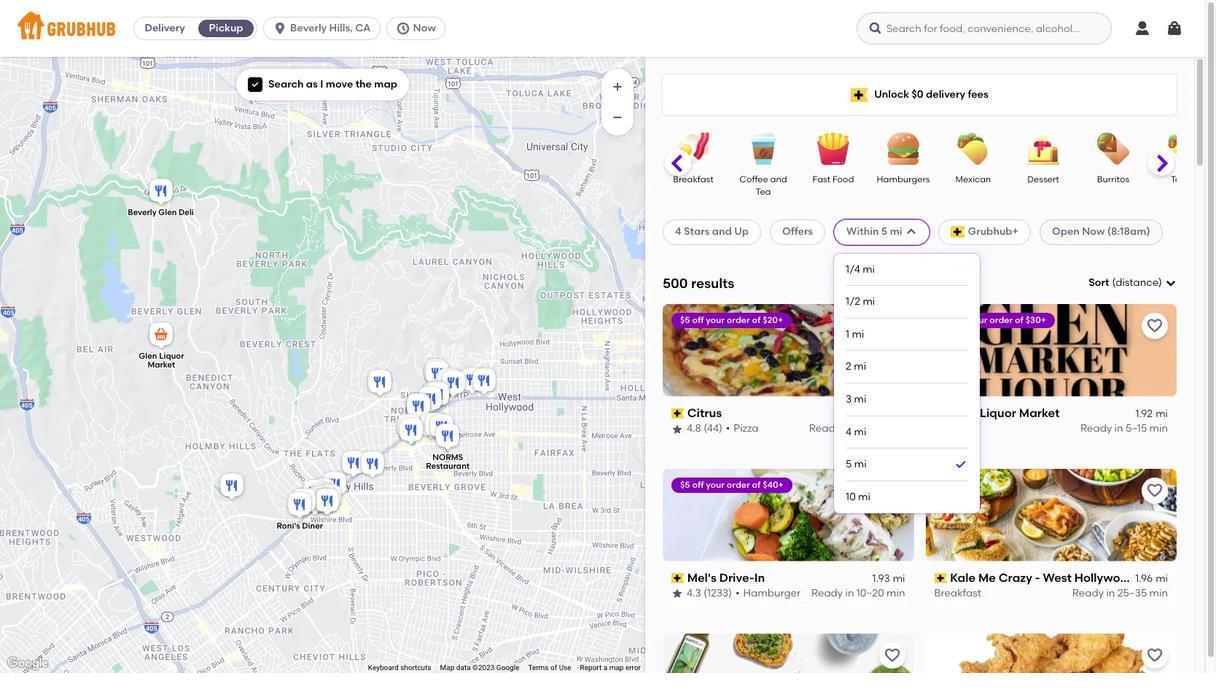 Task type: locate. For each thing, give the bounding box(es) containing it.
norms
[[432, 453, 463, 462]]

and up the tea at the top of page
[[771, 174, 788, 185]]

4 left stars
[[675, 226, 682, 238]]

beverly hills, ca button
[[263, 17, 386, 40]]

map data ©2023 google
[[440, 664, 520, 672]]

off right save this restaurant image
[[955, 315, 967, 325]]

0 vertical spatial liquor
[[159, 351, 184, 361]]

None field
[[1089, 276, 1177, 291]]

off
[[693, 315, 704, 325], [955, 315, 967, 325], [693, 480, 704, 490]]

of left "$20+"
[[752, 315, 761, 325]]

min down 1.35 mi
[[887, 423, 906, 435]]

mi right 3
[[855, 393, 867, 406]]

save this restaurant button down 25–35
[[1142, 642, 1169, 669]]

svg image
[[273, 21, 287, 36], [251, 80, 260, 89]]

0 horizontal spatial •
[[726, 423, 730, 435]]

list box containing 1/4 mi
[[846, 254, 969, 513]]

stars
[[684, 226, 710, 238]]

0 vertical spatial glen liquor market
[[138, 351, 184, 370]]

star icon image
[[672, 423, 683, 435], [672, 588, 683, 600]]

beverly inside 'button'
[[290, 22, 327, 34]]

fast food image
[[808, 133, 859, 165]]

4.8 (44)
[[687, 423, 723, 435]]

0 vertical spatial beverly
[[290, 22, 327, 34]]

10 mi
[[846, 491, 871, 503]]

leora cafe image
[[339, 448, 368, 480]]

$5 off your order of $30+
[[944, 315, 1047, 325]]

hollywood burger  logo image
[[926, 634, 1177, 673]]

star icon image for citrus
[[672, 423, 683, 435]]

save this restaurant button down 10–20
[[879, 642, 906, 669]]

hills,
[[329, 22, 353, 34]]

save this restaurant image down )
[[1147, 317, 1164, 335]]

svg image
[[1134, 20, 1152, 37], [1166, 20, 1184, 37], [396, 21, 410, 36], [869, 21, 883, 36], [906, 226, 917, 238], [1166, 277, 1177, 289]]

beverly left the deli
[[128, 208, 156, 217]]

search
[[268, 78, 304, 90]]

in left 10–20
[[846, 587, 855, 600]]

save this restaurant image for save this restaurant 'button' underneath )
[[1147, 317, 1164, 335]]

$5 down 500
[[681, 315, 690, 325]]

mi for 4 mi
[[855, 426, 867, 438]]

roni's diner
[[276, 521, 323, 531]]

breakfast down the breakfast image
[[674, 174, 714, 185]]

ready down the hollywood on the bottom of the page
[[1073, 587, 1104, 600]]

0 vertical spatial market
[[147, 360, 175, 370]]

mi for 10 mi
[[859, 491, 871, 503]]

of for citrus
[[752, 315, 761, 325]]

1 vertical spatial market
[[1020, 406, 1060, 420]]

• down drive-
[[736, 587, 740, 600]]

order for citrus
[[727, 315, 750, 325]]

market down glen liquor market image
[[147, 360, 175, 370]]

• right (44)
[[726, 423, 730, 435]]

search as i move the map
[[268, 78, 398, 90]]

mi right 1/2
[[863, 296, 876, 308]]

subscription pass image for citrus
[[672, 409, 685, 419]]

coffee and tea
[[740, 174, 788, 197]]

0 horizontal spatial breakfast
[[674, 174, 714, 185]]

your
[[706, 315, 725, 325], [969, 315, 988, 325], [706, 480, 725, 490]]

0 horizontal spatial svg image
[[251, 80, 260, 89]]

save this restaurant button for earthbar sunset logo
[[879, 642, 906, 669]]

mel's drive-in image
[[421, 356, 450, 388]]

now right open
[[1083, 226, 1105, 238]]

ferrarini image
[[315, 482, 344, 514]]

beverly glen deli
[[128, 208, 194, 217]]

1 vertical spatial svg image
[[251, 80, 260, 89]]

• for mel's drive-in
[[736, 587, 740, 600]]

1 vertical spatial 5
[[846, 458, 852, 471]]

1 vertical spatial map
[[610, 664, 624, 672]]

and
[[771, 174, 788, 185], [713, 226, 732, 238]]

mi right 1.93 at the right bottom of the page
[[893, 573, 906, 585]]

market inside glen liquor market
[[147, 360, 175, 370]]

delivery
[[145, 22, 185, 34]]

of left use
[[551, 664, 557, 672]]

liquor inside glen liquor market
[[159, 351, 184, 361]]

mi inside option
[[855, 458, 867, 471]]

mi right the 1.35
[[893, 408, 906, 420]]

mel's
[[688, 571, 717, 585]]

0 horizontal spatial beverly
[[128, 208, 156, 217]]

3 mi
[[846, 393, 867, 406]]

keyboard shortcuts button
[[368, 663, 432, 673]]

1.35
[[872, 408, 890, 420]]

1 vertical spatial star icon image
[[672, 588, 683, 600]]

1 horizontal spatial and
[[771, 174, 788, 185]]

0 horizontal spatial subscription pass image
[[672, 409, 685, 419]]

save this restaurant button
[[879, 313, 906, 339], [1142, 313, 1169, 339], [1142, 478, 1169, 504], [879, 642, 906, 669], [1142, 642, 1169, 669]]

save this restaurant image for save this restaurant 'button' for earthbar sunset logo
[[884, 647, 901, 664]]

of left $40+
[[752, 480, 761, 490]]

earthbar sunset logo image
[[663, 634, 914, 673]]

Search for food, convenience, alcohol... search field
[[857, 12, 1112, 44]]

•
[[726, 423, 730, 435], [736, 587, 740, 600]]

subscription pass image left "kale"
[[935, 573, 948, 584]]

dessert image
[[1018, 133, 1069, 165]]

subway® image
[[311, 486, 340, 518]]

min down 1.96 mi
[[1150, 587, 1169, 600]]

your left $30+
[[969, 315, 988, 325]]

1
[[846, 328, 850, 340]]

norms restaurant
[[426, 453, 469, 471]]

5–15
[[1126, 423, 1148, 435]]

in down the hollywood on the bottom of the page
[[1107, 587, 1116, 600]]

coffee and tea image
[[738, 133, 789, 165]]

mi right 1.96
[[1156, 573, 1169, 585]]

0 vertical spatial map
[[374, 78, 398, 90]]

1 vertical spatial beverly
[[128, 208, 156, 217]]

1 vertical spatial subscription pass image
[[935, 573, 948, 584]]

0 vertical spatial and
[[771, 174, 788, 185]]

mi for 1.96 mi
[[1156, 573, 1169, 585]]

1 horizontal spatial grubhub plus flag logo image
[[951, 226, 966, 238]]

4 inside list box
[[846, 426, 852, 438]]

min down 1.93 mi
[[887, 587, 906, 600]]

google image
[[4, 654, 52, 673]]

keyboard
[[368, 664, 399, 672]]

save this restaurant button right 1 mi
[[879, 313, 906, 339]]

now right ca
[[413, 22, 436, 34]]

0 horizontal spatial subscription pass image
[[672, 573, 685, 584]]

hamburger
[[744, 587, 801, 600]]

now inside button
[[413, 22, 436, 34]]

1/2
[[846, 296, 861, 308]]

and left up
[[713, 226, 732, 238]]

mi
[[890, 226, 903, 238], [863, 263, 875, 275], [863, 296, 876, 308], [852, 328, 865, 340], [854, 361, 867, 373], [855, 393, 867, 406], [893, 408, 906, 420], [1156, 408, 1169, 420], [855, 426, 867, 438], [855, 458, 867, 471], [859, 491, 871, 503], [893, 573, 906, 585], [1156, 573, 1169, 585]]

0 horizontal spatial map
[[374, 78, 398, 90]]

save this restaurant image down 5–15
[[1147, 482, 1164, 499]]

5 up 10
[[846, 458, 852, 471]]

check icon image
[[954, 457, 969, 472]]

in left the 20–30
[[844, 423, 852, 435]]

subscription pass image
[[935, 409, 948, 419], [672, 573, 685, 584]]

1 horizontal spatial glen liquor market
[[951, 406, 1060, 420]]

0 vertical spatial grubhub plus flag logo image
[[851, 88, 869, 102]]

4 left the 20–30
[[846, 426, 852, 438]]

ready left 4 mi
[[810, 423, 841, 435]]

mi for 1.93 mi
[[893, 573, 906, 585]]

mi right 1/4
[[863, 263, 875, 275]]

map right the a
[[610, 664, 624, 672]]

subscription pass image for glen liquor market
[[935, 409, 948, 419]]

alana's coffee roasters image
[[394, 412, 423, 444]]

$5 down the 4.8
[[681, 480, 690, 490]]

comoncy - beverly hills image
[[309, 483, 338, 515]]

mi for 5 mi
[[855, 458, 867, 471]]

the farm of beverly hills image
[[320, 469, 349, 501]]

map region
[[0, 33, 768, 673]]

deli
[[178, 208, 194, 217]]

svg image left 'beverly hills, ca'
[[273, 21, 287, 36]]

grubhub plus flag logo image left unlock
[[851, 88, 869, 102]]

0 vertical spatial star icon image
[[672, 423, 683, 435]]

5 right within
[[882, 226, 888, 238]]

0 horizontal spatial liquor
[[159, 351, 184, 361]]

report
[[580, 664, 602, 672]]

diner
[[302, 521, 323, 531]]

citrus image
[[365, 367, 394, 399]]

star icon image left the 4.8
[[672, 423, 683, 435]]

1 vertical spatial grubhub plus flag logo image
[[951, 226, 966, 238]]

zinc cafe & market image
[[417, 410, 446, 442]]

1 horizontal spatial liquor
[[980, 406, 1017, 420]]

1 horizontal spatial subscription pass image
[[935, 409, 948, 419]]

5 mi
[[846, 458, 867, 471]]

2 star icon image from the top
[[672, 588, 683, 600]]

data
[[456, 664, 471, 672]]

off down 500 results
[[693, 315, 704, 325]]

2
[[846, 361, 852, 373]]

save this restaurant image down 10–20
[[884, 647, 901, 664]]

ready for kale me crazy - west hollywood
[[1073, 587, 1104, 600]]

market down the glen liquor market logo
[[1020, 406, 1060, 420]]

pickup button
[[196, 17, 257, 40]]

1 vertical spatial •
[[736, 587, 740, 600]]

order left "$20+"
[[727, 315, 750, 325]]

min for citrus
[[887, 423, 906, 435]]

off down the 4.8
[[693, 480, 704, 490]]

0 vertical spatial subscription pass image
[[672, 409, 685, 419]]

0 vertical spatial svg image
[[273, 21, 287, 36]]

food
[[833, 174, 854, 185]]

me
[[979, 571, 996, 585]]

glen
[[158, 208, 177, 217], [138, 351, 157, 361], [951, 406, 977, 420]]

star icon image left 4.3
[[672, 588, 683, 600]]

$5 right save this restaurant image
[[944, 315, 953, 325]]

kale me crazy - west hollywood  logo image
[[926, 469, 1177, 561]]

save this restaurant button for kale me crazy - west hollywood  logo
[[1142, 478, 1169, 504]]

1.93 mi
[[873, 573, 906, 585]]

west
[[1043, 571, 1072, 585]]

1 vertical spatial 4
[[846, 426, 852, 438]]

subscription pass image right 1.35 mi
[[935, 409, 948, 419]]

subscription pass image left citrus at the right
[[672, 409, 685, 419]]

your down the results
[[706, 315, 725, 325]]

0 horizontal spatial glen
[[138, 351, 157, 361]]

1 vertical spatial glen
[[138, 351, 157, 361]]

grubhub plus flag logo image
[[851, 88, 869, 102], [951, 226, 966, 238]]

1 horizontal spatial now
[[1083, 226, 1105, 238]]

1 horizontal spatial breakfast
[[935, 587, 982, 600]]

save this restaurant button down 5–15
[[1142, 478, 1169, 504]]

1 star icon image from the top
[[672, 423, 683, 435]]

le pain quotidien (south santa monica blvd) image
[[308, 476, 337, 508]]

1 horizontal spatial beverly
[[290, 22, 327, 34]]

map right the
[[374, 78, 398, 90]]

mi right 1.92
[[1156, 408, 1169, 420]]

0 horizontal spatial 5
[[846, 458, 852, 471]]

0 vertical spatial subscription pass image
[[935, 409, 948, 419]]

$30+
[[1026, 315, 1047, 325]]

the butcher's daughter image
[[396, 415, 426, 448]]

save this restaurant image down 25–35
[[1147, 647, 1164, 664]]

0 vertical spatial 5
[[882, 226, 888, 238]]

order for glen liquor market
[[990, 315, 1013, 325]]

1.96 mi
[[1136, 573, 1169, 585]]

3
[[846, 393, 852, 406]]

burritos image
[[1088, 133, 1139, 165]]

1 horizontal spatial 4
[[846, 426, 852, 438]]

0 vertical spatial 4
[[675, 226, 682, 238]]

0 horizontal spatial 4
[[675, 226, 682, 238]]

glen liquor market logo image
[[926, 304, 1177, 397]]

subscription pass image
[[672, 409, 685, 419], [935, 573, 948, 584]]

0 vertical spatial now
[[413, 22, 436, 34]]

5
[[882, 226, 888, 238], [846, 458, 852, 471]]

crazy
[[999, 571, 1033, 585]]

svg image left search
[[251, 80, 260, 89]]

list box
[[846, 254, 969, 513]]

glen liquor market inside the map region
[[138, 351, 184, 370]]

$5
[[681, 315, 690, 325], [944, 315, 953, 325], [681, 480, 690, 490]]

the nosh of beverly hills image
[[300, 477, 329, 510]]

off for glen liquor market
[[955, 315, 967, 325]]

grubhub plus flag logo image for grubhub+
[[951, 226, 966, 238]]

mi up 10 mi
[[855, 458, 867, 471]]

1 horizontal spatial market
[[1020, 406, 1060, 420]]

unlock
[[875, 88, 910, 101]]

market
[[147, 360, 175, 370], [1020, 406, 1060, 420]]

report a map error
[[580, 664, 641, 672]]

rawberri image
[[423, 380, 452, 412]]

7 eleven image
[[434, 366, 464, 398]]

tacos image
[[1158, 133, 1209, 165]]

energy life cafe image
[[300, 486, 329, 518]]

mi right 1
[[852, 328, 865, 340]]

1 vertical spatial glen liquor market
[[951, 406, 1060, 420]]

open now (8:18am)
[[1053, 226, 1151, 238]]

offers
[[783, 226, 813, 238]]

1 horizontal spatial subscription pass image
[[935, 573, 948, 584]]

beverly inside the map region
[[128, 208, 156, 217]]

of left $30+
[[1015, 315, 1024, 325]]

a
[[604, 664, 608, 672]]

hollywood
[[1075, 571, 1136, 585]]

order left $30+
[[990, 315, 1013, 325]]

your down (44)
[[706, 480, 725, 490]]

plus icon image
[[611, 80, 625, 94]]

ready in 5–15 min
[[1081, 423, 1169, 435]]

mi for 1.35 mi
[[893, 408, 906, 420]]

riozonas acai west hollywood image
[[420, 380, 449, 412]]

your for citrus
[[706, 315, 725, 325]]

1.92 mi
[[1136, 408, 1169, 420]]

20–30
[[855, 423, 885, 435]]

0 horizontal spatial glen liquor market
[[138, 351, 184, 370]]

dany's food trucks, inc. image
[[217, 471, 246, 503]]

1/2 mi
[[846, 296, 876, 308]]

grubhub plus flag logo image left grubhub+
[[951, 226, 966, 238]]

1 vertical spatial and
[[713, 226, 732, 238]]

use
[[559, 664, 572, 672]]

star icon image for mel's drive-in
[[672, 588, 683, 600]]

mi right 10
[[859, 491, 871, 503]]

mi for 1/2 mi
[[863, 296, 876, 308]]

1 horizontal spatial map
[[610, 664, 624, 672]]

burritos
[[1098, 174, 1130, 185]]

keyboard shortcuts
[[368, 664, 432, 672]]

svg image inside 'beverly hills, ca' 'button'
[[273, 21, 287, 36]]

breakfast down "kale"
[[935, 587, 982, 600]]

glen inside glen liquor market
[[138, 351, 157, 361]]

0 horizontal spatial grubhub plus flag logo image
[[851, 88, 869, 102]]

(1233)
[[704, 587, 732, 600]]

beverly left hills, at the left of page
[[290, 22, 327, 34]]

4.3
[[687, 587, 701, 600]]

$5 for citrus
[[681, 315, 690, 325]]

0 vertical spatial breakfast
[[674, 174, 714, 185]]

0 vertical spatial •
[[726, 423, 730, 435]]

0 horizontal spatial now
[[413, 22, 436, 34]]

mi down the 3 mi
[[855, 426, 867, 438]]

hamburgers image
[[878, 133, 929, 165]]

0 horizontal spatial market
[[147, 360, 175, 370]]

ready for mel's drive-in
[[812, 587, 843, 600]]

order for mel's drive-in
[[727, 480, 750, 490]]

2 mi
[[846, 361, 867, 373]]

save this restaurant button down )
[[1142, 313, 1169, 339]]

ready left 10–20
[[812, 587, 843, 600]]

1 horizontal spatial •
[[736, 587, 740, 600]]

1.92
[[1136, 408, 1153, 420]]

1 horizontal spatial svg image
[[273, 21, 287, 36]]

order left $40+
[[727, 480, 750, 490]]

2 vertical spatial glen
[[951, 406, 977, 420]]

0 vertical spatial glen
[[158, 208, 177, 217]]

save this restaurant image
[[1147, 317, 1164, 335], [1147, 482, 1164, 499], [884, 647, 901, 664], [1147, 647, 1164, 664]]

map
[[374, 78, 398, 90], [610, 664, 624, 672]]

your for glen liquor market
[[969, 315, 988, 325]]

1 horizontal spatial 5
[[882, 226, 888, 238]]

mi right the 2
[[854, 361, 867, 373]]

subscription pass image left mel's
[[672, 573, 685, 584]]

beverly
[[290, 22, 327, 34], [128, 208, 156, 217]]

1 vertical spatial subscription pass image
[[672, 573, 685, 584]]

the
[[356, 78, 372, 90]]

$5 for glen liquor market
[[944, 315, 953, 325]]



Task type: vqa. For each thing, say whether or not it's contained in the screenshot.
$20+
yes



Task type: describe. For each thing, give the bounding box(es) containing it.
save this restaurant button for hollywood burger  logo on the bottom right of the page
[[1142, 642, 1169, 669]]

terms
[[528, 664, 549, 672]]

1 mi
[[846, 328, 865, 340]]

svg image for search as i move the map
[[251, 80, 260, 89]]

mi for 1.92 mi
[[1156, 408, 1169, 420]]

open
[[1053, 226, 1080, 238]]

move
[[326, 78, 353, 90]]

restaurant
[[426, 461, 469, 471]]

$5 off your order of $20+
[[681, 315, 784, 325]]

tea
[[756, 187, 771, 197]]

da carla caffe image
[[289, 486, 318, 518]]

mel's drive-in
[[688, 571, 765, 585]]

subscription pass image for mel's drive-in
[[672, 573, 685, 584]]

4 for 4 stars and up
[[675, 226, 682, 238]]

4 mi
[[846, 426, 867, 438]]

sort ( distance )
[[1089, 276, 1163, 289]]

roni's diner image
[[285, 490, 314, 522]]

4.8
[[687, 423, 702, 435]]

and inside coffee and tea
[[771, 174, 788, 185]]

mi right within
[[890, 226, 903, 238]]

4 for 4 mi
[[846, 426, 852, 438]]

mexican
[[956, 174, 992, 185]]

mi for 1 mi
[[852, 328, 865, 340]]

©2023
[[473, 664, 495, 672]]

now button
[[386, 17, 451, 40]]

of for glen liquor market
[[1015, 315, 1024, 325]]

delivery
[[926, 88, 966, 101]]

500
[[663, 275, 688, 291]]

fees
[[968, 88, 989, 101]]

drive-
[[720, 571, 755, 585]]

terms of use
[[528, 664, 572, 672]]

)
[[1159, 276, 1163, 289]]

subscription pass image for kale me crazy - west hollywood
[[935, 573, 948, 584]]

• for citrus
[[726, 423, 730, 435]]

citrus logo image
[[663, 304, 914, 397]]

4.3 (1233)
[[687, 587, 732, 600]]

results
[[691, 275, 735, 291]]

10–20
[[857, 587, 885, 600]]

(
[[1113, 276, 1116, 289]]

roni's
[[276, 521, 300, 531]]

tryst caffe image
[[313, 486, 342, 518]]

1.35 mi
[[872, 408, 906, 420]]

map
[[440, 664, 455, 672]]

tasty donuts and cafe image
[[469, 366, 499, 398]]

of for mel's drive-in
[[752, 480, 761, 490]]

in for kale me crazy - west hollywood
[[1107, 587, 1116, 600]]

min for kale me crazy - west hollywood
[[1150, 587, 1169, 600]]

mi for 3 mi
[[855, 393, 867, 406]]

save this restaurant image for save this restaurant 'button' corresponding to kale me crazy - west hollywood  logo
[[1147, 482, 1164, 499]]

mickey fine grill image
[[304, 484, 333, 516]]

kale me crazy - west hollywood
[[951, 571, 1136, 585]]

$0
[[912, 88, 924, 101]]

$40+
[[763, 480, 784, 490]]

none field containing sort
[[1089, 276, 1177, 291]]

1/4
[[846, 263, 861, 275]]

i
[[320, 78, 323, 90]]

in left 5–15
[[1115, 423, 1124, 435]]

4 stars and up
[[675, 226, 749, 238]]

5 mi option
[[846, 449, 969, 482]]

mi for 2 mi
[[854, 361, 867, 373]]

beverly for beverly hills, ca
[[290, 22, 327, 34]]

delivery button
[[134, 17, 196, 40]]

error
[[626, 664, 641, 672]]

• pizza
[[726, 423, 759, 435]]

your for mel's drive-in
[[706, 480, 725, 490]]

norms restaurant image
[[433, 421, 462, 453]]

judi's deli image
[[308, 480, 337, 512]]

grubhub+
[[969, 226, 1019, 238]]

google
[[497, 664, 520, 672]]

beverly hills, ca
[[290, 22, 371, 34]]

5 inside 5 mi option
[[846, 458, 852, 471]]

terms of use link
[[528, 664, 572, 672]]

ready left 5–15
[[1081, 423, 1113, 435]]

10
[[846, 491, 856, 503]]

in for mel's drive-in
[[846, 587, 855, 600]]

500 results
[[663, 275, 735, 291]]

grubhub plus flag logo image for unlock $0 delivery fees
[[851, 88, 869, 102]]

ready in 20–30 min
[[810, 423, 906, 435]]

cafe ruisseau - beverly hills image
[[358, 449, 387, 481]]

ihop image
[[439, 368, 468, 400]]

1 vertical spatial breakfast
[[935, 587, 982, 600]]

svg image inside now button
[[396, 21, 410, 36]]

beverly glen deli image
[[146, 176, 175, 208]]

0 horizontal spatial and
[[713, 226, 732, 238]]

off for mel's drive-in
[[693, 480, 704, 490]]

svg image inside field
[[1166, 277, 1177, 289]]

earthbar sunset image
[[423, 359, 452, 391]]

breakfast image
[[668, 133, 719, 165]]

min for mel's drive-in
[[887, 587, 906, 600]]

1/4 mi
[[846, 263, 875, 275]]

distance
[[1116, 276, 1159, 289]]

save this restaurant image for hollywood burger  logo on the bottom right of the page save this restaurant 'button'
[[1147, 647, 1164, 664]]

ready in 10–20 min
[[812, 587, 906, 600]]

(8:18am)
[[1108, 226, 1151, 238]]

body energy club - west hollywood image
[[422, 378, 451, 410]]

beverly for beverly glen deli
[[128, 208, 156, 217]]

1.96
[[1136, 573, 1153, 585]]

mel's drive-in logo image
[[663, 469, 914, 561]]

kale me crazy - west hollywood image
[[404, 391, 433, 423]]

mi for 1/4 mi
[[863, 263, 875, 275]]

1 vertical spatial now
[[1083, 226, 1105, 238]]

urth caffe melrose image
[[422, 410, 451, 442]]

main navigation navigation
[[0, 0, 1206, 57]]

coffee
[[740, 174, 769, 185]]

1 horizontal spatial glen
[[158, 208, 177, 217]]

in
[[755, 571, 765, 585]]

in for citrus
[[844, 423, 852, 435]]

ready in 25–35 min
[[1073, 587, 1169, 600]]

unlock $0 delivery fees
[[875, 88, 989, 101]]

off for citrus
[[693, 315, 704, 325]]

within
[[847, 226, 879, 238]]

pressed retail image
[[415, 384, 445, 416]]

as
[[306, 78, 318, 90]]

mexican image
[[948, 133, 999, 165]]

svg image for beverly hills, ca
[[273, 21, 287, 36]]

minus icon image
[[611, 110, 625, 125]]

joe & the juice image
[[427, 412, 456, 444]]

sort
[[1089, 276, 1110, 289]]

fast food
[[813, 174, 854, 185]]

hollywood burger image
[[404, 391, 433, 423]]

ready for citrus
[[810, 423, 841, 435]]

citrus
[[688, 406, 722, 420]]

pickup
[[209, 22, 243, 34]]

2 horizontal spatial glen
[[951, 406, 977, 420]]

glen liquor market image
[[146, 320, 175, 352]]

min down 1.92 mi
[[1150, 423, 1169, 435]]

report a map error link
[[580, 664, 641, 672]]

ca
[[355, 22, 371, 34]]

1 vertical spatial liquor
[[980, 406, 1017, 420]]

save this restaurant image
[[884, 317, 901, 335]]

within 5 mi
[[847, 226, 903, 238]]

tacos
[[1171, 174, 1196, 185]]

(44)
[[704, 423, 723, 435]]

joey's cafe image
[[458, 365, 487, 397]]

up
[[735, 226, 749, 238]]

dessert
[[1028, 174, 1060, 185]]

kale
[[951, 571, 976, 585]]

$5 for mel's drive-in
[[681, 480, 690, 490]]

fast
[[813, 174, 831, 185]]

hamburgers
[[877, 174, 930, 185]]



